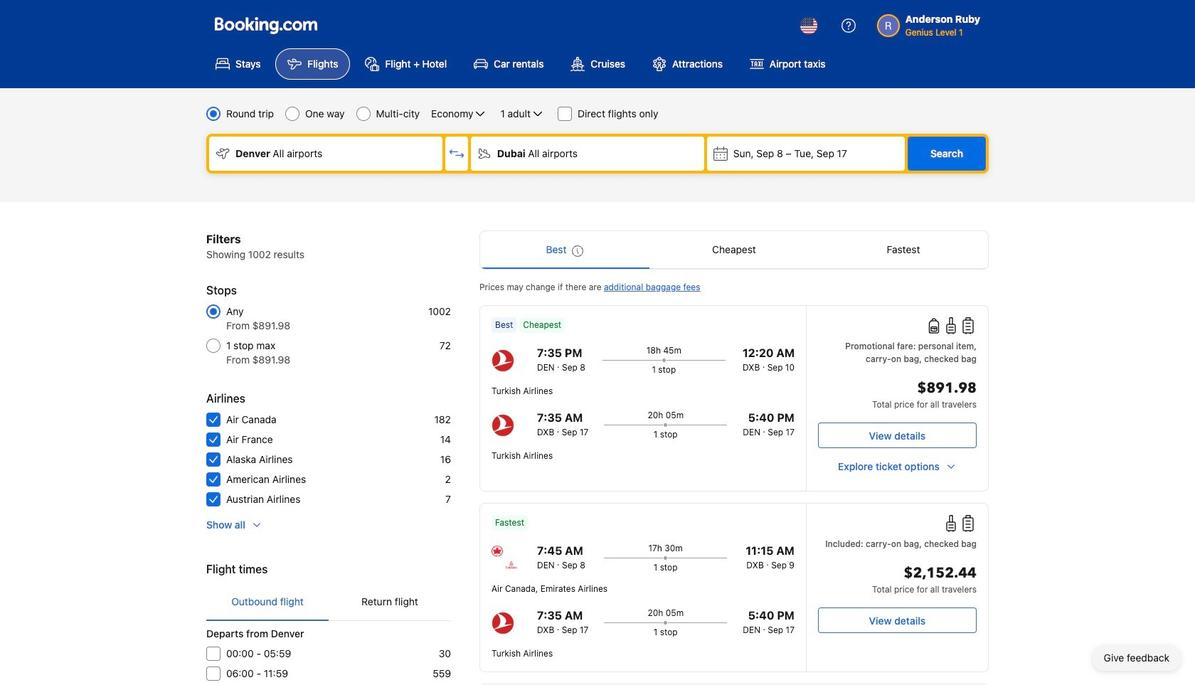 Task type: locate. For each thing, give the bounding box(es) containing it.
best image
[[573, 246, 584, 257], [573, 246, 584, 257]]

1 vertical spatial tab list
[[206, 584, 451, 622]]

0 vertical spatial tab list
[[480, 231, 989, 270]]

0 horizontal spatial tab list
[[206, 584, 451, 622]]

tab list
[[480, 231, 989, 270], [206, 584, 451, 622]]

flights homepage image
[[215, 17, 317, 34]]



Task type: describe. For each thing, give the bounding box(es) containing it.
your account menu anderson ruby genius level 1 element
[[877, 12, 981, 39]]

1 horizontal spatial tab list
[[480, 231, 989, 270]]



Task type: vqa. For each thing, say whether or not it's contained in the screenshot.
topmost tab list
yes



